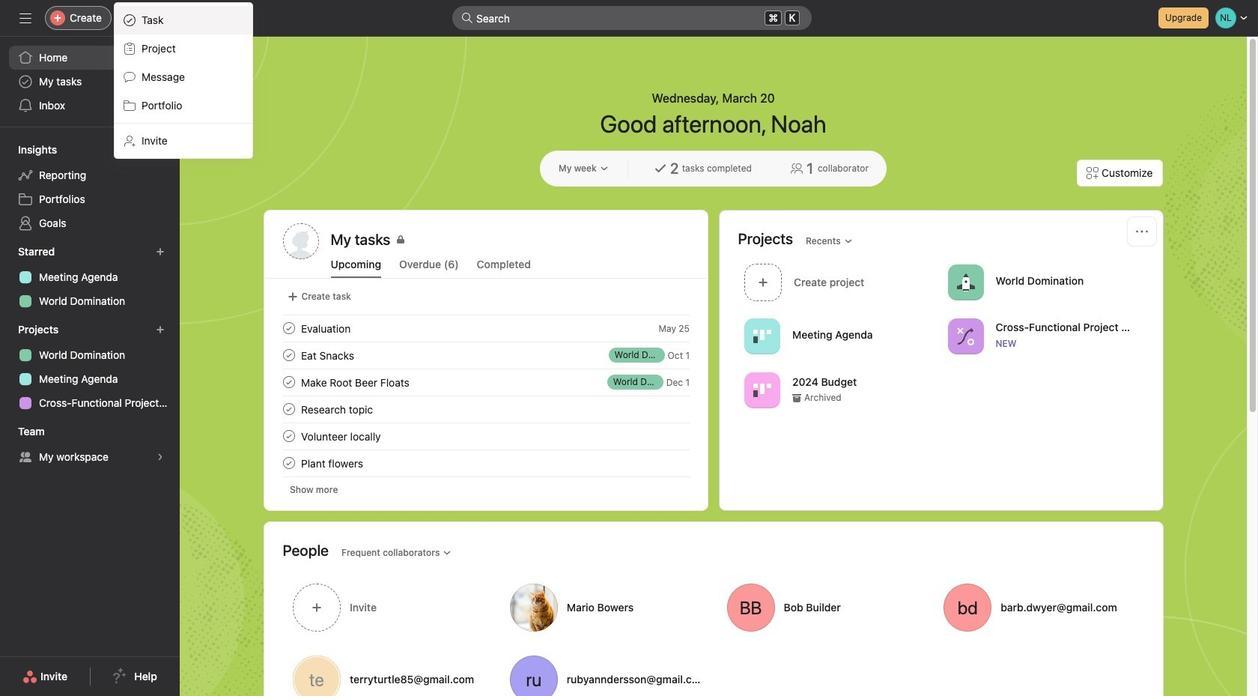 Task type: locate. For each thing, give the bounding box(es) containing it.
4 list item from the top
[[265, 396, 708, 423]]

0 vertical spatial mark complete image
[[280, 319, 298, 337]]

mark complete image
[[280, 346, 298, 364], [280, 400, 298, 418], [280, 454, 298, 472]]

list item
[[265, 315, 708, 342], [265, 342, 708, 369], [265, 369, 708, 396], [265, 396, 708, 423], [265, 450, 708, 477]]

board image
[[753, 327, 771, 345], [753, 381, 771, 399]]

insights element
[[0, 136, 180, 238]]

1 vertical spatial board image
[[753, 381, 771, 399]]

None field
[[453, 6, 812, 30]]

2 board image from the top
[[753, 381, 771, 399]]

1 vertical spatial mark complete image
[[280, 400, 298, 418]]

3 mark complete checkbox from the top
[[280, 400, 298, 418]]

hide sidebar image
[[19, 12, 31, 24]]

1 mark complete image from the top
[[280, 319, 298, 337]]

1 mark complete checkbox from the top
[[280, 346, 298, 364]]

Mark complete checkbox
[[280, 346, 298, 364], [280, 373, 298, 391], [280, 400, 298, 418], [280, 427, 298, 445], [280, 454, 298, 472]]

menu item
[[115, 6, 252, 34]]

0 vertical spatial mark complete image
[[280, 346, 298, 364]]

projects element
[[0, 316, 180, 418]]

2 mark complete checkbox from the top
[[280, 373, 298, 391]]

mark complete checkbox for first list item from the bottom
[[280, 454, 298, 472]]

see details, my workspace image
[[156, 453, 165, 462]]

add profile photo image
[[283, 223, 319, 259]]

1 list item from the top
[[265, 315, 708, 342]]

2 vertical spatial mark complete image
[[280, 427, 298, 445]]

mark complete image for first list item from the bottom
[[280, 454, 298, 472]]

1 vertical spatial mark complete image
[[280, 373, 298, 391]]

global element
[[0, 37, 180, 127]]

2 list item from the top
[[265, 342, 708, 369]]

1 mark complete image from the top
[[280, 346, 298, 364]]

2 mark complete image from the top
[[280, 400, 298, 418]]

prominent image
[[462, 12, 474, 24]]

mark complete image
[[280, 319, 298, 337], [280, 373, 298, 391], [280, 427, 298, 445]]

5 mark complete checkbox from the top
[[280, 454, 298, 472]]

0 vertical spatial board image
[[753, 327, 771, 345]]

2 vertical spatial mark complete image
[[280, 454, 298, 472]]

1 board image from the top
[[753, 327, 771, 345]]

3 list item from the top
[[265, 369, 708, 396]]

3 mark complete image from the top
[[280, 427, 298, 445]]

3 mark complete image from the top
[[280, 454, 298, 472]]

2 mark complete image from the top
[[280, 373, 298, 391]]



Task type: vqa. For each thing, say whether or not it's contained in the screenshot.
Search tasks, projects, and more TEXT BOX
yes



Task type: describe. For each thing, give the bounding box(es) containing it.
mark complete image for 4th list item from the bottom of the page
[[280, 346, 298, 364]]

5 list item from the top
[[265, 450, 708, 477]]

mark complete checkbox for fourth list item
[[280, 400, 298, 418]]

mark complete image for fourth list item
[[280, 400, 298, 418]]

actions image
[[1136, 226, 1148, 238]]

4 mark complete checkbox from the top
[[280, 427, 298, 445]]

add items to starred image
[[156, 247, 165, 256]]

mark complete checkbox for 4th list item from the bottom of the page
[[280, 346, 298, 364]]

teams element
[[0, 418, 180, 472]]

mark complete image for fifth list item from the bottom of the page
[[280, 319, 298, 337]]

mark complete image for third list item from the bottom
[[280, 373, 298, 391]]

rocket image
[[957, 273, 975, 291]]

line_and_symbols image
[[957, 327, 975, 345]]

new project or portfolio image
[[156, 325, 165, 334]]

Mark complete checkbox
[[280, 319, 298, 337]]

Search tasks, projects, and more text field
[[453, 6, 812, 30]]

starred element
[[0, 238, 180, 316]]

mark complete checkbox for third list item from the bottom
[[280, 373, 298, 391]]



